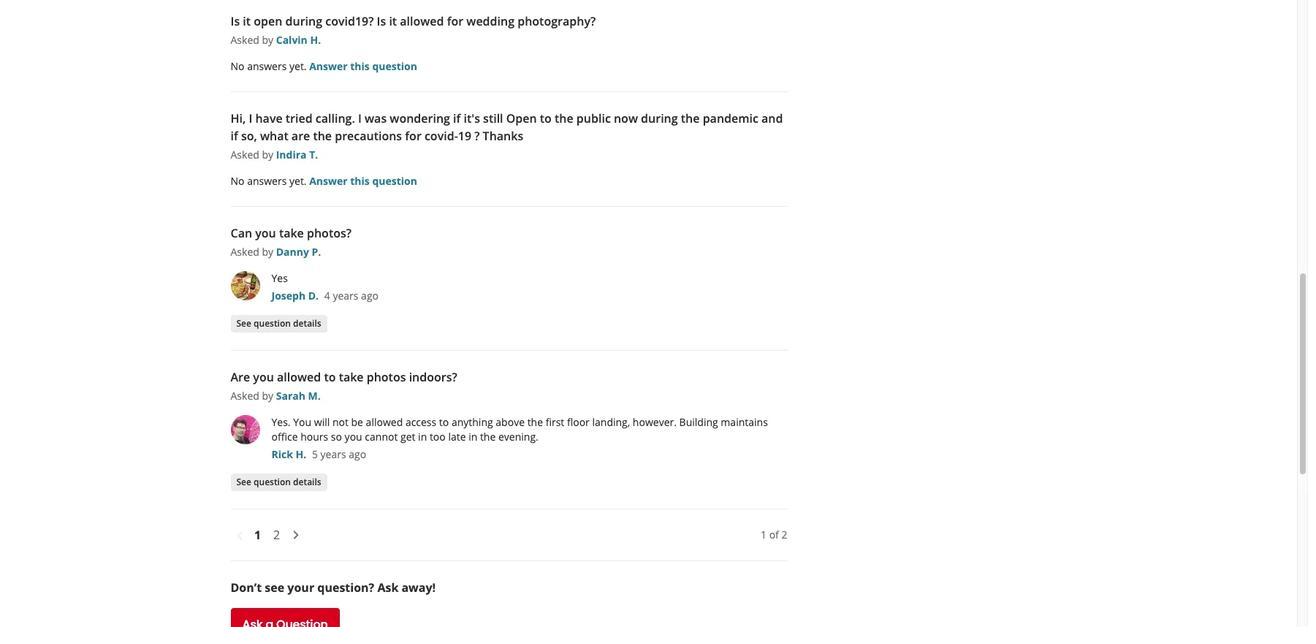 Task type: describe. For each thing, give the bounding box(es) containing it.
page: 1 element
[[248, 524, 267, 546]]

open
[[254, 13, 283, 29]]

2 link
[[267, 524, 286, 546]]

yes.
[[272, 415, 291, 429]]

of
[[770, 528, 779, 542]]

calvin
[[276, 33, 308, 47]]

years inside yes joseph d. 4 years ago
[[333, 289, 359, 303]]

joseph d. link
[[272, 289, 319, 303]]

question down is it open during covid19? is it allowed for wedding photography? asked by calvin h.
[[372, 59, 417, 73]]

answers for open
[[247, 59, 287, 73]]

don't
[[231, 580, 262, 596]]

allowed inside is it open during covid19? is it allowed for wedding photography? asked by calvin h.
[[400, 13, 444, 29]]

this for covid19?
[[350, 59, 370, 73]]

ago inside yes. you will not be allowed access to anything above the first floor landing, however. building maintains office hours so you cannot get in too late in the evening. rick h. 5 years ago
[[349, 448, 366, 461]]

indoors?
[[409, 369, 458, 385]]

hi, i have tried calling. i was wondering if it's still open to the public now during the pandemic and if so, what are the precautions for covid-19 ? thanks asked by indira t.
[[231, 110, 783, 162]]

floor
[[567, 415, 590, 429]]

are
[[231, 369, 250, 385]]

?
[[475, 128, 480, 144]]

hours
[[301, 430, 328, 444]]

see question details for allowed
[[237, 476, 321, 488]]

take inside can you take photos? asked by danny p.
[[279, 225, 304, 241]]

see question details link for allowed
[[231, 474, 327, 491]]

answers for have
[[247, 174, 287, 188]]

above
[[496, 415, 525, 429]]

yes joseph d. 4 years ago
[[272, 271, 379, 303]]

h. inside yes. you will not be allowed access to anything above the first floor landing, however. building maintains office hours so you cannot get in too late in the evening. rick h. 5 years ago
[[296, 448, 307, 461]]

h. inside is it open during covid19? is it allowed for wedding photography? asked by calvin h.
[[310, 33, 321, 47]]

late
[[449, 430, 466, 444]]

it's
[[464, 110, 480, 127]]

and
[[762, 110, 783, 127]]

asked inside is it open during covid19? is it allowed for wedding photography? asked by calvin h.
[[231, 33, 259, 47]]

rick h. link
[[272, 448, 307, 461]]

you
[[293, 415, 312, 429]]

calvin h. link
[[276, 33, 321, 47]]

the left public
[[555, 110, 574, 127]]

see for can
[[237, 317, 251, 329]]

the left pandemic
[[681, 110, 700, 127]]

cannot
[[365, 430, 398, 444]]

question down rick
[[254, 476, 291, 488]]

1 it from the left
[[243, 13, 251, 29]]

question down precautions
[[372, 174, 417, 188]]

4
[[324, 289, 330, 303]]

24 chevron left v2 image
[[231, 527, 248, 545]]

see question details for take
[[237, 317, 321, 329]]

away!
[[402, 580, 436, 596]]

are you allowed to take photos indoors? asked by sarah m.
[[231, 369, 458, 403]]

asked inside are you allowed to take photos indoors? asked by sarah m.
[[231, 389, 259, 403]]

pandemic
[[703, 110, 759, 127]]

1 of 2
[[761, 528, 788, 542]]

your
[[288, 580, 315, 596]]

maintains
[[721, 415, 768, 429]]

details for allowed
[[293, 476, 321, 488]]

first
[[546, 415, 565, 429]]

0 vertical spatial if
[[453, 110, 461, 127]]

1 in from the left
[[418, 430, 427, 444]]

was
[[365, 110, 387, 127]]

is it open during covid19? is it allowed for wedding photography? asked by calvin h.
[[231, 13, 596, 47]]

d.
[[308, 289, 319, 303]]

covid19?
[[326, 13, 374, 29]]

wedding
[[467, 13, 515, 29]]

can you take photos? asked by danny p.
[[231, 225, 352, 259]]

yet. for during
[[290, 59, 307, 73]]

office
[[272, 430, 298, 444]]

1 is from the left
[[231, 13, 240, 29]]

are
[[292, 128, 310, 144]]

2 it from the left
[[389, 13, 397, 29]]

photos?
[[307, 225, 352, 241]]

by inside can you take photos? asked by danny p.
[[262, 245, 274, 259]]

see
[[265, 580, 285, 596]]

rick
[[272, 448, 293, 461]]

wondering
[[390, 110, 450, 127]]

1 for 1
[[254, 527, 261, 543]]

1 horizontal spatial 2
[[782, 528, 788, 542]]

for inside hi, i have tried calling. i was wondering if it's still open to the public now during the pandemic and if so, what are the precautions for covid-19 ? thanks asked by indira t.
[[405, 128, 422, 144]]

take inside are you allowed to take photos indoors? asked by sarah m.
[[339, 369, 364, 385]]

ago inside yes joseph d. 4 years ago
[[361, 289, 379, 303]]

1 for 1 of 2
[[761, 528, 767, 542]]

so
[[331, 430, 342, 444]]

the down anything
[[480, 430, 496, 444]]

for inside is it open during covid19? is it allowed for wedding photography? asked by calvin h.
[[447, 13, 464, 29]]

no for hi, i have tried calling. i was wondering if it's still open to the public now during the pandemic and if so, what are the precautions for covid-19 ? thanks
[[231, 174, 245, 188]]

covid-
[[425, 128, 458, 144]]

danny p. link
[[276, 245, 321, 259]]

public
[[577, 110, 611, 127]]

question?
[[318, 580, 375, 596]]

sarah m. link
[[276, 389, 321, 403]]

see question details link for take
[[231, 315, 327, 333]]

by inside is it open during covid19? is it allowed for wedding photography? asked by calvin h.
[[262, 33, 274, 47]]

1 i from the left
[[249, 110, 252, 127]]

2 is from the left
[[377, 13, 386, 29]]

what
[[260, 128, 289, 144]]

danny
[[276, 245, 309, 259]]

2 inside 'link'
[[273, 527, 280, 543]]

to inside yes. you will not be allowed access to anything above the first floor landing, however. building maintains office hours so you cannot get in too late in the evening. rick h. 5 years ago
[[439, 415, 449, 429]]

photos
[[367, 369, 406, 385]]

so,
[[241, 128, 257, 144]]

page: 2 element
[[273, 526, 280, 544]]



Task type: vqa. For each thing, say whether or not it's contained in the screenshot.
Brad K. IMAGE
no



Task type: locate. For each thing, give the bounding box(es) containing it.
0 vertical spatial ago
[[361, 289, 379, 303]]

3 asked from the top
[[231, 245, 259, 259]]

during inside is it open during covid19? is it allowed for wedding photography? asked by calvin h.
[[286, 13, 323, 29]]

this for calling.
[[350, 174, 370, 188]]

to
[[540, 110, 552, 127], [324, 369, 336, 385], [439, 415, 449, 429]]

2 in from the left
[[469, 430, 478, 444]]

can
[[231, 225, 252, 241]]

answer this question link down precautions
[[309, 174, 417, 188]]

0 horizontal spatial 1
[[254, 527, 261, 543]]

0 vertical spatial h.
[[310, 33, 321, 47]]

0 horizontal spatial in
[[418, 430, 427, 444]]

during right now
[[641, 110, 678, 127]]

for down wondering
[[405, 128, 422, 144]]

5
[[312, 448, 318, 461]]

2 by from the top
[[262, 148, 274, 162]]

you right are
[[253, 369, 274, 385]]

1 horizontal spatial if
[[453, 110, 461, 127]]

too
[[430, 430, 446, 444]]

0 horizontal spatial is
[[231, 13, 240, 29]]

joseph
[[272, 289, 306, 303]]

by
[[262, 33, 274, 47], [262, 148, 274, 162], [262, 245, 274, 259], [262, 389, 274, 403]]

1 no from the top
[[231, 59, 245, 73]]

1 vertical spatial years
[[321, 448, 346, 461]]

sarah
[[276, 389, 306, 403]]

it
[[243, 13, 251, 29], [389, 13, 397, 29]]

during up calvin h. link
[[286, 13, 323, 29]]

asked
[[231, 33, 259, 47], [231, 148, 259, 162], [231, 245, 259, 259], [231, 389, 259, 403]]

h. right calvin
[[310, 33, 321, 47]]

0 vertical spatial you
[[255, 225, 276, 241]]

1 vertical spatial ago
[[349, 448, 366, 461]]

1 vertical spatial details
[[293, 476, 321, 488]]

1 vertical spatial for
[[405, 128, 422, 144]]

you inside yes. you will not be allowed access to anything above the first floor landing, however. building maintains office hours so you cannot get in too late in the evening. rick h. 5 years ago
[[345, 430, 362, 444]]

2
[[273, 527, 280, 543], [782, 528, 788, 542]]

question down 'joseph'
[[254, 317, 291, 329]]

will
[[314, 415, 330, 429]]

1 vertical spatial see question details link
[[231, 474, 327, 491]]

details for take
[[293, 317, 321, 329]]

0 horizontal spatial for
[[405, 128, 422, 144]]

asked down can
[[231, 245, 259, 259]]

yes
[[272, 271, 288, 285]]

take
[[279, 225, 304, 241], [339, 369, 364, 385]]

1 vertical spatial allowed
[[277, 369, 321, 385]]

see
[[237, 317, 251, 329], [237, 476, 251, 488]]

the
[[555, 110, 574, 127], [681, 110, 700, 127], [313, 128, 332, 144], [528, 415, 543, 429], [480, 430, 496, 444]]

see question details down rick
[[237, 476, 321, 488]]

1 horizontal spatial during
[[641, 110, 678, 127]]

the up t.
[[313, 128, 332, 144]]

the left "first"
[[528, 415, 543, 429]]

1 this from the top
[[350, 59, 370, 73]]

asked inside hi, i have tried calling. i was wondering if it's still open to the public now during the pandemic and if so, what are the precautions for covid-19 ? thanks asked by indira t.
[[231, 148, 259, 162]]

is left 'open'
[[231, 13, 240, 29]]

no answers yet. answer this question for covid19?
[[231, 59, 417, 73]]

see question details
[[237, 317, 321, 329], [237, 476, 321, 488]]

is
[[231, 13, 240, 29], [377, 13, 386, 29]]

1 vertical spatial no answers yet. answer this question
[[231, 174, 417, 188]]

indira t. link
[[276, 148, 318, 162]]

next image
[[287, 526, 305, 544]]

landing,
[[593, 415, 630, 429]]

to up will
[[324, 369, 336, 385]]

1 vertical spatial yet.
[[290, 174, 307, 188]]

answers
[[247, 59, 287, 73], [247, 174, 287, 188]]

2 no from the top
[[231, 174, 245, 188]]

however.
[[633, 415, 677, 429]]

1 vertical spatial h.
[[296, 448, 307, 461]]

1 horizontal spatial is
[[377, 13, 386, 29]]

answer down t.
[[309, 174, 348, 188]]

you
[[255, 225, 276, 241], [253, 369, 274, 385], [345, 430, 362, 444]]

years
[[333, 289, 359, 303], [321, 448, 346, 461]]

2 answer this question link from the top
[[309, 174, 417, 188]]

1 vertical spatial take
[[339, 369, 364, 385]]

by left danny
[[262, 245, 274, 259]]

1 asked from the top
[[231, 33, 259, 47]]

1 no answers yet. answer this question from the top
[[231, 59, 417, 73]]

0 horizontal spatial if
[[231, 128, 238, 144]]

ask
[[378, 580, 399, 596]]

is right covid19?
[[377, 13, 386, 29]]

answer this question link for calling.
[[309, 174, 417, 188]]

ago
[[361, 289, 379, 303], [349, 448, 366, 461]]

during inside hi, i have tried calling. i was wondering if it's still open to the public now during the pandemic and if so, what are the precautions for covid-19 ? thanks asked by indira t.
[[641, 110, 678, 127]]

yet. down indira t. link
[[290, 174, 307, 188]]

2 this from the top
[[350, 174, 370, 188]]

take up danny
[[279, 225, 304, 241]]

see up are
[[237, 317, 251, 329]]

have
[[256, 110, 283, 127]]

1 horizontal spatial to
[[439, 415, 449, 429]]

by down 'open'
[[262, 33, 274, 47]]

1 vertical spatial no
[[231, 174, 245, 188]]

0 vertical spatial take
[[279, 225, 304, 241]]

asked down 'open'
[[231, 33, 259, 47]]

0 vertical spatial this
[[350, 59, 370, 73]]

in right get
[[418, 430, 427, 444]]

2 vertical spatial you
[[345, 430, 362, 444]]

1 left of at right bottom
[[761, 528, 767, 542]]

no answers yet. answer this question down t.
[[231, 174, 417, 188]]

asked inside can you take photos? asked by danny p.
[[231, 245, 259, 259]]

by down what
[[262, 148, 274, 162]]

h. left 5
[[296, 448, 307, 461]]

asked down so,
[[231, 148, 259, 162]]

answers down indira
[[247, 174, 287, 188]]

to inside hi, i have tried calling. i was wondering if it's still open to the public now during the pandemic and if so, what are the precautions for covid-19 ? thanks asked by indira t.
[[540, 110, 552, 127]]

0 horizontal spatial during
[[286, 13, 323, 29]]

indira
[[276, 148, 307, 162]]

0 horizontal spatial 2
[[273, 527, 280, 543]]

access
[[406, 415, 437, 429]]

allowed
[[400, 13, 444, 29], [277, 369, 321, 385], [366, 415, 403, 429]]

no down so,
[[231, 174, 245, 188]]

still
[[483, 110, 504, 127]]

during
[[286, 13, 323, 29], [641, 110, 678, 127]]

answer for covid19?
[[309, 59, 348, 73]]

1 details from the top
[[293, 317, 321, 329]]

answer
[[309, 59, 348, 73], [309, 174, 348, 188]]

1 answers from the top
[[247, 59, 287, 73]]

1 vertical spatial answers
[[247, 174, 287, 188]]

2 see question details from the top
[[237, 476, 321, 488]]

0 vertical spatial details
[[293, 317, 321, 329]]

you right can
[[255, 225, 276, 241]]

years inside yes. you will not be allowed access to anything above the first floor landing, however. building maintains office hours so you cannot get in too late in the evening. rick h. 5 years ago
[[321, 448, 346, 461]]

to right open at top
[[540, 110, 552, 127]]

if
[[453, 110, 461, 127], [231, 128, 238, 144]]

hi,
[[231, 110, 246, 127]]

0 vertical spatial see question details
[[237, 317, 321, 329]]

building
[[680, 415, 719, 429]]

photography?
[[518, 13, 596, 29]]

you inside are you allowed to take photos indoors? asked by sarah m.
[[253, 369, 274, 385]]

years down so on the bottom left of page
[[321, 448, 346, 461]]

see up 24 chevron left v2 icon
[[237, 476, 251, 488]]

allowed inside are you allowed to take photos indoors? asked by sarah m.
[[277, 369, 321, 385]]

h.
[[310, 33, 321, 47], [296, 448, 307, 461]]

yet. down calvin h. link
[[290, 59, 307, 73]]

calling.
[[316, 110, 355, 127]]

2 answer from the top
[[309, 174, 348, 188]]

yet. for tried
[[290, 174, 307, 188]]

thanks
[[483, 128, 524, 144]]

0 vertical spatial no
[[231, 59, 245, 73]]

2 i from the left
[[358, 110, 362, 127]]

1 vertical spatial see question details
[[237, 476, 321, 488]]

i left was
[[358, 110, 362, 127]]

1 vertical spatial you
[[253, 369, 274, 385]]

see question details link
[[231, 315, 327, 333], [231, 474, 327, 491]]

if left so,
[[231, 128, 238, 144]]

no up hi,
[[231, 59, 245, 73]]

allowed inside yes. you will not be allowed access to anything above the first floor landing, however. building maintains office hours so you cannot get in too late in the evening. rick h. 5 years ago
[[366, 415, 403, 429]]

question
[[372, 59, 417, 73], [372, 174, 417, 188], [254, 317, 291, 329], [254, 476, 291, 488]]

0 vertical spatial to
[[540, 110, 552, 127]]

pagination navigation navigation
[[231, 509, 788, 562]]

19
[[458, 128, 472, 144]]

2 answers from the top
[[247, 174, 287, 188]]

0 vertical spatial years
[[333, 289, 359, 303]]

1 horizontal spatial i
[[358, 110, 362, 127]]

1 vertical spatial answer
[[309, 174, 348, 188]]

open
[[507, 110, 537, 127]]

1 horizontal spatial it
[[389, 13, 397, 29]]

1 horizontal spatial in
[[469, 430, 478, 444]]

2 asked from the top
[[231, 148, 259, 162]]

it right covid19?
[[389, 13, 397, 29]]

don't see your question? ask away!
[[231, 580, 436, 596]]

allowed left wedding at left
[[400, 13, 444, 29]]

details down d.
[[293, 317, 321, 329]]

you inside can you take photos? asked by danny p.
[[255, 225, 276, 241]]

t.
[[309, 148, 318, 162]]

no answers yet. answer this question down calvin h. link
[[231, 59, 417, 73]]

2 see question details link from the top
[[231, 474, 327, 491]]

1 horizontal spatial for
[[447, 13, 464, 29]]

for left wedding at left
[[447, 13, 464, 29]]

answer this question link for covid19?
[[309, 59, 417, 73]]

yet.
[[290, 59, 307, 73], [290, 174, 307, 188]]

0 vertical spatial no answers yet. answer this question
[[231, 59, 417, 73]]

0 vertical spatial see
[[237, 317, 251, 329]]

ago down 'cannot'
[[349, 448, 366, 461]]

anything
[[452, 415, 493, 429]]

2 right page: 1 element
[[273, 527, 280, 543]]

now
[[614, 110, 638, 127]]

1
[[254, 527, 261, 543], [761, 528, 767, 542]]

0 vertical spatial answers
[[247, 59, 287, 73]]

1 horizontal spatial 1
[[761, 528, 767, 542]]

0 horizontal spatial h.
[[296, 448, 307, 461]]

no
[[231, 59, 245, 73], [231, 174, 245, 188]]

see question details link down 'joseph'
[[231, 315, 327, 333]]

0 horizontal spatial i
[[249, 110, 252, 127]]

0 vertical spatial allowed
[[400, 13, 444, 29]]

1 answer this question link from the top
[[309, 59, 417, 73]]

answer down calvin h. link
[[309, 59, 348, 73]]

4 by from the top
[[262, 389, 274, 403]]

you for can
[[255, 225, 276, 241]]

to up the too
[[439, 415, 449, 429]]

see question details link down rick
[[231, 474, 327, 491]]

be
[[351, 415, 363, 429]]

precautions
[[335, 128, 402, 144]]

years right 4
[[333, 289, 359, 303]]

it left 'open'
[[243, 13, 251, 29]]

0 horizontal spatial it
[[243, 13, 251, 29]]

p.
[[312, 245, 321, 259]]

by left 'sarah'
[[262, 389, 274, 403]]

1 answer from the top
[[309, 59, 348, 73]]

0 vertical spatial during
[[286, 13, 323, 29]]

not
[[333, 415, 349, 429]]

see question details down 'joseph'
[[237, 317, 321, 329]]

2 see from the top
[[237, 476, 251, 488]]

in
[[418, 430, 427, 444], [469, 430, 478, 444]]

2 no answers yet. answer this question from the top
[[231, 174, 417, 188]]

0 vertical spatial see question details link
[[231, 315, 327, 333]]

this down precautions
[[350, 174, 370, 188]]

1 vertical spatial this
[[350, 174, 370, 188]]

i
[[249, 110, 252, 127], [358, 110, 362, 127]]

2 right of at right bottom
[[782, 528, 788, 542]]

1 vertical spatial answer this question link
[[309, 174, 417, 188]]

1 see question details from the top
[[237, 317, 321, 329]]

by inside hi, i have tried calling. i was wondering if it's still open to the public now during the pandemic and if so, what are the precautions for covid-19 ? thanks asked by indira t.
[[262, 148, 274, 162]]

0 vertical spatial for
[[447, 13, 464, 29]]

2 yet. from the top
[[290, 174, 307, 188]]

1 horizontal spatial h.
[[310, 33, 321, 47]]

you for are
[[253, 369, 274, 385]]

this down covid19?
[[350, 59, 370, 73]]

answers down calvin
[[247, 59, 287, 73]]

get
[[401, 430, 416, 444]]

1 yet. from the top
[[290, 59, 307, 73]]

allowed up the sarah m. link
[[277, 369, 321, 385]]

m.
[[308, 389, 321, 403]]

see for are
[[237, 476, 251, 488]]

2 vertical spatial allowed
[[366, 415, 403, 429]]

if left "it's"
[[453, 110, 461, 127]]

this
[[350, 59, 370, 73], [350, 174, 370, 188]]

0 horizontal spatial take
[[279, 225, 304, 241]]

2 horizontal spatial to
[[540, 110, 552, 127]]

0 vertical spatial yet.
[[290, 59, 307, 73]]

1 by from the top
[[262, 33, 274, 47]]

no answers yet. answer this question for calling.
[[231, 174, 417, 188]]

1 vertical spatial to
[[324, 369, 336, 385]]

take left photos
[[339, 369, 364, 385]]

1 right 24 chevron left v2 icon
[[254, 527, 261, 543]]

3 by from the top
[[262, 245, 274, 259]]

i right hi,
[[249, 110, 252, 127]]

for
[[447, 13, 464, 29], [405, 128, 422, 144]]

0 vertical spatial answer this question link
[[309, 59, 417, 73]]

1 vertical spatial during
[[641, 110, 678, 127]]

by inside are you allowed to take photos indoors? asked by sarah m.
[[262, 389, 274, 403]]

in down anything
[[469, 430, 478, 444]]

0 vertical spatial answer
[[309, 59, 348, 73]]

allowed up 'cannot'
[[366, 415, 403, 429]]

tried
[[286, 110, 313, 127]]

0 horizontal spatial to
[[324, 369, 336, 385]]

details
[[293, 317, 321, 329], [293, 476, 321, 488]]

1 horizontal spatial take
[[339, 369, 364, 385]]

ago right 4
[[361, 289, 379, 303]]

1 see from the top
[[237, 317, 251, 329]]

evening.
[[499, 430, 539, 444]]

answer for calling.
[[309, 174, 348, 188]]

2 details from the top
[[293, 476, 321, 488]]

4 asked from the top
[[231, 389, 259, 403]]

1 vertical spatial see
[[237, 476, 251, 488]]

asked down are
[[231, 389, 259, 403]]

no for is it open during covid19? is it allowed for wedding photography?
[[231, 59, 245, 73]]

you down be
[[345, 430, 362, 444]]

to inside are you allowed to take photos indoors? asked by sarah m.
[[324, 369, 336, 385]]

answer this question link down covid19?
[[309, 59, 417, 73]]

1 vertical spatial if
[[231, 128, 238, 144]]

yes. you will not be allowed access to anything above the first floor landing, however. building maintains office hours so you cannot get in too late in the evening. rick h. 5 years ago
[[272, 415, 768, 461]]

no answers yet. answer this question
[[231, 59, 417, 73], [231, 174, 417, 188]]

1 see question details link from the top
[[231, 315, 327, 333]]

2 vertical spatial to
[[439, 415, 449, 429]]

details down 5
[[293, 476, 321, 488]]



